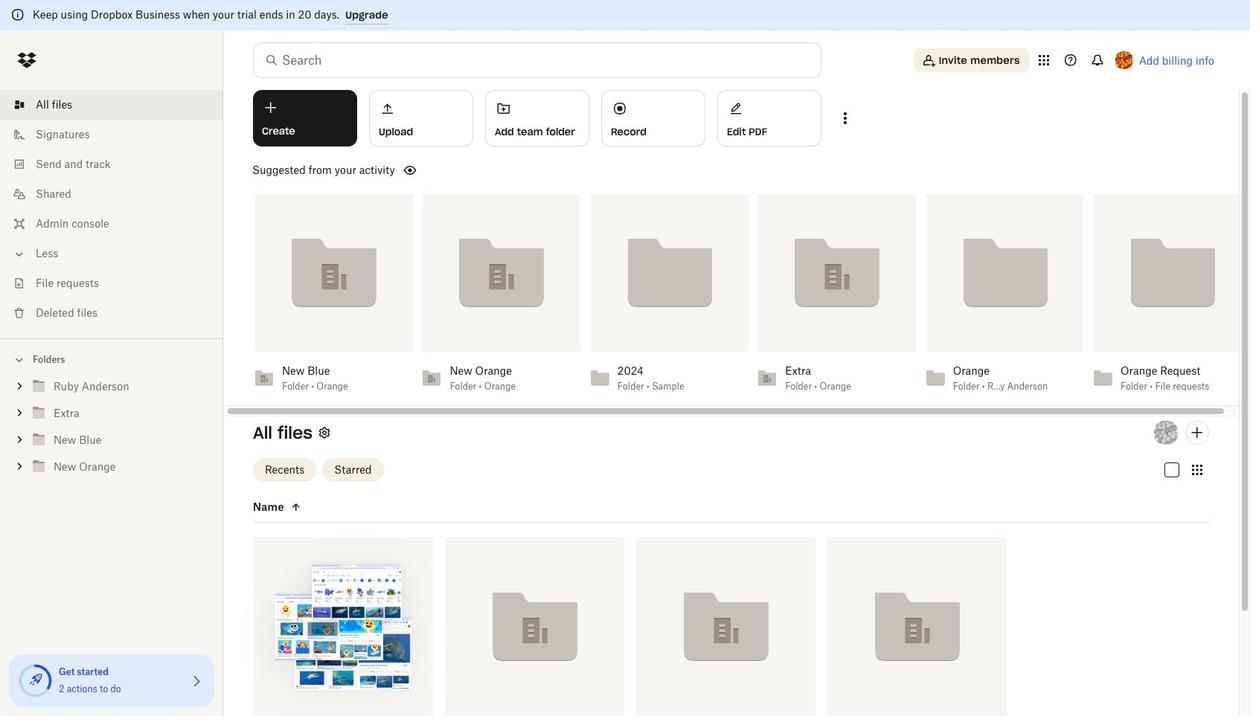 Task type: describe. For each thing, give the bounding box(es) containing it.
dropbox image
[[12, 45, 42, 75]]

team shared folder, new orange row
[[828, 538, 1007, 717]]

team shared folder, new blue row
[[636, 538, 816, 717]]

ruby anderson image
[[1154, 421, 1178, 445]]

account menu image
[[1115, 51, 1133, 69]]

Search in folder "Dropbox" text field
[[282, 51, 790, 69]]



Task type: locate. For each thing, give the bounding box(es) containing it.
team member folder, ruby anderson row
[[254, 538, 433, 717]]

group
[[0, 371, 223, 492]]

alert
[[0, 0, 1250, 31]]

less image
[[12, 247, 27, 262]]

list
[[0, 81, 223, 339]]

list item
[[0, 90, 223, 120]]

folder settings image
[[315, 424, 333, 442]]

team shared folder, extra row
[[445, 538, 624, 717]]

add team members image
[[1189, 424, 1206, 442]]



Task type: vqa. For each thing, say whether or not it's contained in the screenshot.
Getting
no



